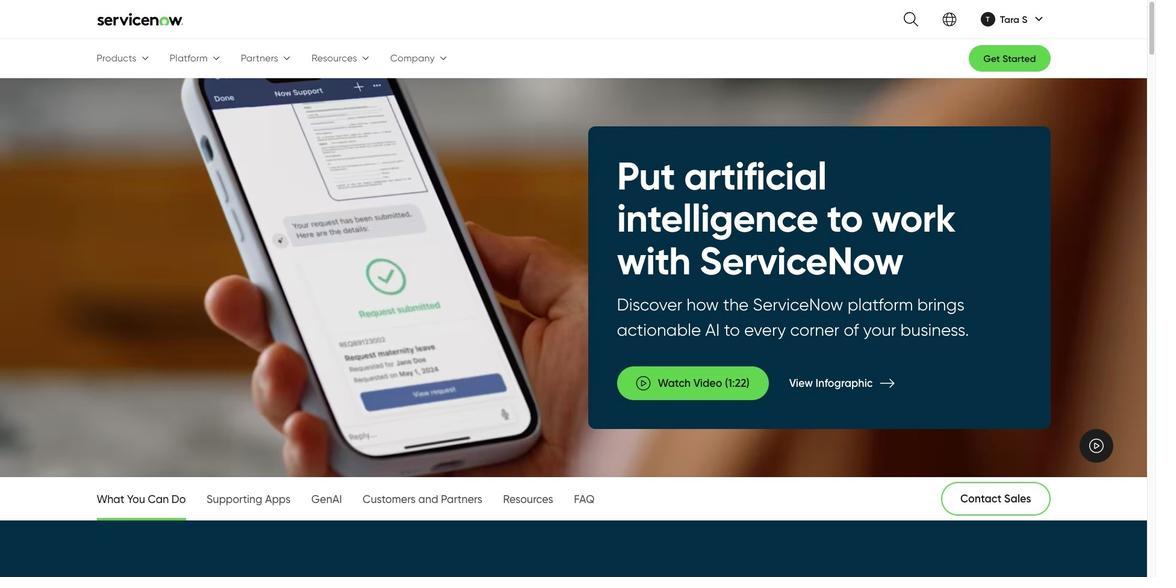 Task type: vqa. For each thing, say whether or not it's contained in the screenshot.
the bottommost use
no



Task type: locate. For each thing, give the bounding box(es) containing it.
play ambient video image
[[1090, 439, 1104, 454]]

servicenow image
[[97, 12, 183, 27]]

play ambient video element
[[1080, 430, 1114, 463]]

select your country image
[[943, 12, 957, 27]]

arc image
[[1035, 14, 1044, 24]]



